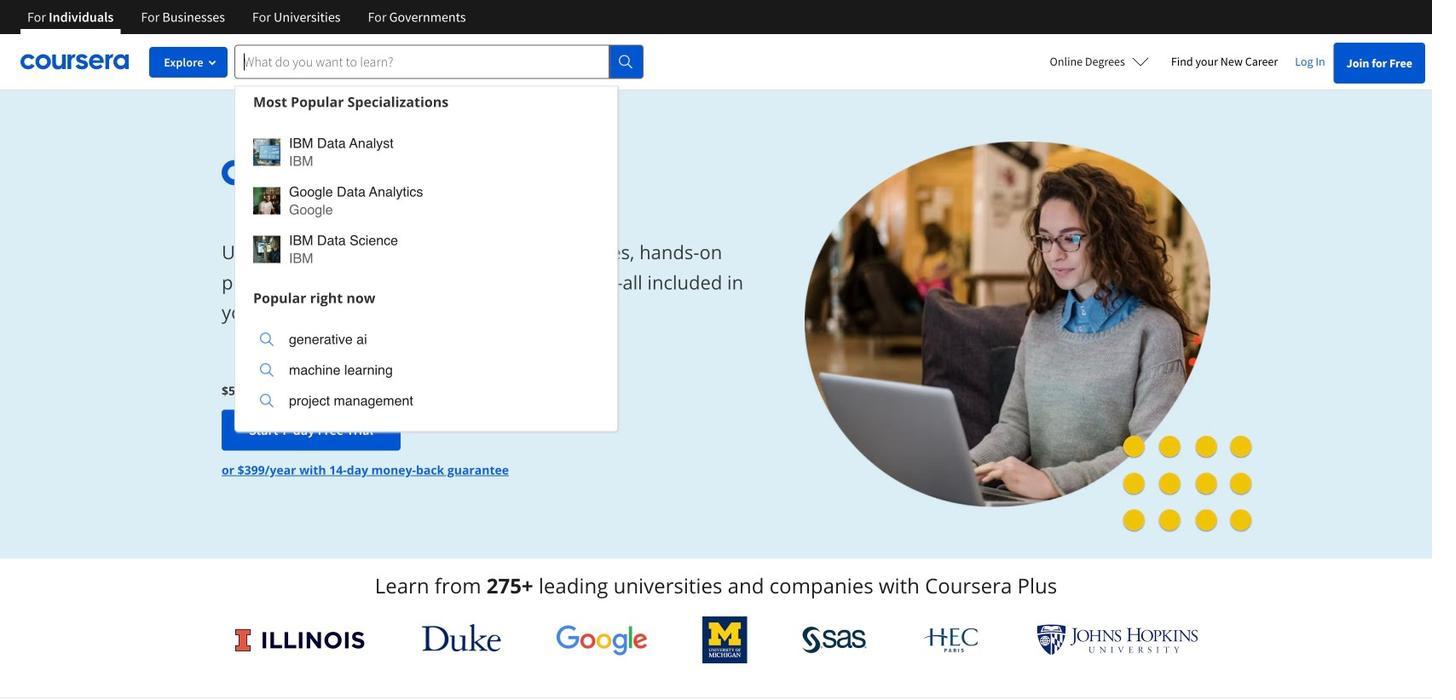 Task type: vqa. For each thing, say whether or not it's contained in the screenshot.
'list box' to the top
yes



Task type: describe. For each thing, give the bounding box(es) containing it.
university of illinois at urbana-champaign image
[[234, 627, 367, 654]]

autocomplete results list box
[[235, 86, 618, 432]]

university of michigan image
[[703, 617, 748, 664]]

banner navigation
[[14, 0, 480, 34]]

google image
[[556, 624, 648, 656]]



Task type: locate. For each thing, give the bounding box(es) containing it.
duke university image
[[422, 624, 501, 652]]

sas image
[[803, 627, 868, 654]]

What do you want to learn? text field
[[235, 45, 610, 79]]

1 vertical spatial list box
[[235, 313, 618, 431]]

0 vertical spatial list box
[[235, 117, 618, 283]]

coursera plus image
[[222, 160, 482, 186]]

list box
[[235, 117, 618, 283], [235, 313, 618, 431]]

coursera image
[[20, 48, 129, 75]]

1 list box from the top
[[235, 117, 618, 283]]

johns hopkins university image
[[1037, 624, 1199, 656]]

None search field
[[235, 45, 644, 432]]

hec paris image
[[923, 623, 982, 658]]

2 list box from the top
[[235, 313, 618, 431]]

suggestion image image
[[253, 139, 281, 166], [253, 187, 281, 215], [253, 236, 281, 263], [260, 333, 274, 346], [260, 363, 274, 377], [260, 394, 274, 408]]



